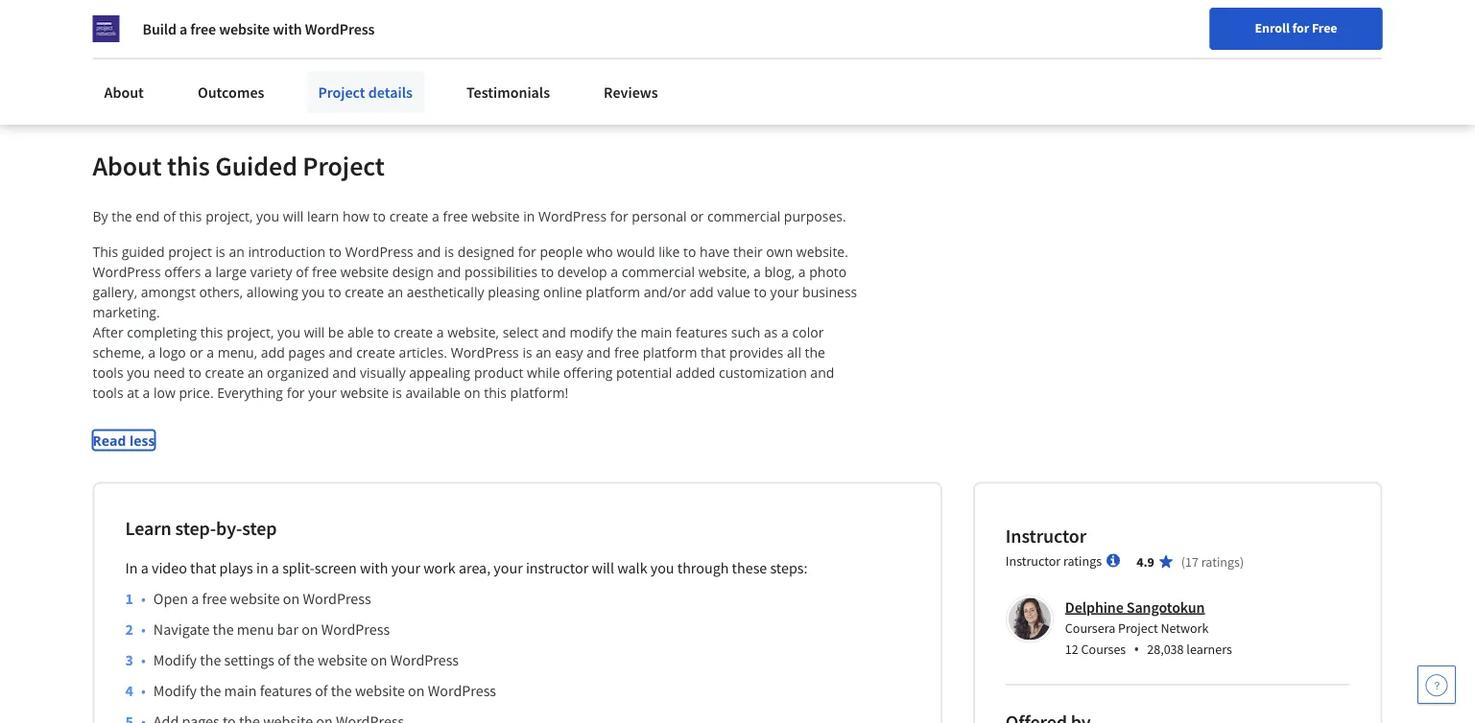 Task type: vqa. For each thing, say whether or not it's contained in the screenshot.
4.9
yes



Task type: describe. For each thing, give the bounding box(es) containing it.
about link
[[93, 71, 155, 113]]

others,
[[199, 283, 243, 301]]

the left settings
[[200, 651, 221, 670]]

such
[[731, 323, 760, 341]]

designed
[[458, 242, 515, 260]]

hands-
[[152, 14, 196, 33]]

online
[[543, 283, 582, 301]]

read less button
[[93, 430, 155, 451]]

learners
[[1186, 641, 1232, 658]]

amongst
[[141, 283, 196, 301]]

read
[[93, 431, 126, 450]]

available
[[405, 383, 461, 402]]

• navigate the menu bar on wordpress
[[141, 620, 390, 640]]

is up large at the top
[[215, 242, 225, 260]]

is left the designed
[[444, 242, 454, 260]]

build for build a free website with wordpress
[[143, 19, 177, 38]]

latest
[[292, 44, 327, 64]]

project
[[168, 242, 212, 260]]

your left work
[[391, 559, 420, 578]]

4.9
[[1136, 553, 1154, 570]]

after
[[93, 323, 123, 341]]

large
[[215, 262, 247, 281]]

2 vertical spatial tools
[[93, 383, 123, 402]]

visually
[[360, 363, 406, 381]]

real-
[[338, 14, 367, 33]]

• for • modify the settings of the website on wordpress
[[141, 651, 146, 670]]

website up menu
[[230, 590, 280, 609]]

the right modify
[[617, 323, 637, 341]]

0 vertical spatial add
[[690, 283, 714, 301]]

modify
[[569, 323, 613, 341]]

an down design
[[387, 283, 403, 301]]

outcomes
[[198, 83, 264, 102]]

free down introduction
[[312, 262, 337, 281]]

testimonials link
[[455, 71, 561, 113]]

business
[[802, 283, 857, 301]]

personal
[[632, 207, 687, 225]]

and down color
[[810, 363, 834, 381]]

about this guided project
[[93, 149, 385, 182]]

1 horizontal spatial website,
[[698, 262, 750, 281]]

0 vertical spatial will
[[283, 207, 304, 225]]

commercial inside this guided project is an introduction to wordpress and is designed for people who would like to have their own website. wordpress offers a large variety of free website design and possibilities to develop a commercial website, a blog, a photo gallery, amongst others, allowing you to create an aesthetically pleasing online platform and/or add value to your business marketing. after completing this project, you will be able to create a website, select and modify the main features such as a color scheme, a logo or a menu, add pages and create articles. wordpress is an easy and free platform that provides all the tools you need to create an organized and visually appealing product while offering potential added customization and tools at a low price. everything for your website is available on this platform!
[[622, 262, 695, 281]]

website down visually
[[340, 383, 389, 402]]

of right end
[[163, 207, 176, 225]]

0 horizontal spatial website,
[[447, 323, 499, 341]]

of down • modify the settings of the website on wordpress
[[315, 682, 328, 701]]

menu
[[237, 620, 274, 640]]

you up at
[[127, 363, 150, 381]]

this up menu,
[[200, 323, 223, 341]]

instructor for instructor
[[1006, 524, 1086, 548]]

show notifications image
[[1216, 24, 1239, 47]]

settings
[[224, 651, 274, 670]]

who
[[586, 242, 613, 260]]

steps:
[[770, 559, 808, 578]]

gain hands-on experience solving real-world job tasks
[[119, 14, 464, 33]]

to up be
[[328, 283, 341, 301]]

articles.
[[399, 343, 447, 361]]

offering
[[563, 363, 613, 381]]

in
[[125, 559, 138, 578]]

and up aesthetically
[[437, 262, 461, 281]]

0 horizontal spatial features
[[260, 682, 312, 701]]

about for about this guided project
[[93, 149, 162, 182]]

appealing
[[409, 363, 470, 381]]

28,038
[[1147, 641, 1184, 658]]

organized
[[267, 363, 329, 381]]

through
[[677, 559, 729, 578]]

your down blog,
[[770, 283, 799, 301]]

possibilities
[[464, 262, 538, 281]]

this guided project is an introduction to wordpress and is designed for people who would like to have their own website. wordpress offers a large variety of free website design and possibilities to develop a commercial website, a blog, a photo gallery, amongst others, allowing you to create an aesthetically pleasing online platform and/or add value to your business marketing. after completing this project, you will be able to create a website, select and modify the main features such as a color scheme, a logo or a menu, add pages and create articles. wordpress is an easy and free platform that provides all the tools you need to create an organized and visually appealing product while offering potential added customization and tools at a low price. everything for your website is available on this platform!
[[93, 242, 861, 402]]

logo
[[159, 343, 186, 361]]

using
[[230, 44, 264, 64]]

a right blog,
[[798, 262, 806, 281]]

an up the while
[[536, 343, 551, 361]]

a left logo
[[148, 343, 155, 361]]

your down organized
[[308, 383, 337, 402]]

for down organized
[[287, 383, 305, 402]]

create up able
[[345, 283, 384, 301]]

the right using
[[267, 44, 289, 64]]

variety
[[250, 262, 292, 281]]

people
[[540, 242, 583, 260]]

purposes.
[[784, 207, 846, 225]]

• modify the settings of the website on wordpress
[[141, 651, 459, 670]]

a left split-
[[271, 559, 279, 578]]

end
[[136, 207, 160, 225]]

reviews
[[604, 83, 658, 102]]

split-
[[282, 559, 314, 578]]

select
[[503, 323, 539, 341]]

area,
[[459, 559, 491, 578]]

instructor ratings
[[1006, 552, 1102, 569]]

all
[[787, 343, 801, 361]]

offers
[[164, 262, 201, 281]]

create up articles.
[[394, 323, 433, 341]]

pages
[[288, 343, 325, 361]]

free up potential
[[614, 343, 639, 361]]

outcomes link
[[186, 71, 276, 113]]

for up possibilities
[[518, 242, 536, 260]]

this down product
[[484, 383, 507, 402]]

and/or
[[644, 283, 686, 301]]

the right by
[[112, 207, 132, 225]]

the right the all
[[805, 343, 825, 361]]

need
[[153, 363, 185, 381]]

learn step-by-step
[[125, 516, 277, 540]]

details
[[368, 83, 413, 102]]

photo
[[809, 262, 847, 281]]

1 horizontal spatial commercial
[[707, 207, 780, 225]]

a right the as
[[781, 323, 789, 341]]

value
[[717, 283, 750, 301]]

guided
[[122, 242, 165, 260]]

enroll for free
[[1255, 19, 1337, 36]]

step
[[242, 516, 277, 540]]

an up large at the top
[[229, 242, 244, 260]]

own
[[766, 242, 793, 260]]

17
[[1185, 553, 1199, 570]]

free
[[1312, 19, 1337, 36]]

free up confidence
[[190, 19, 216, 38]]

you up pages
[[277, 323, 300, 341]]

enroll for free button
[[1210, 8, 1382, 50]]

coursera project network image
[[93, 15, 119, 42]]

you right 'allowing'
[[302, 283, 325, 301]]

to right able
[[377, 323, 390, 341]]

and down modify
[[587, 343, 611, 361]]

• inside delphine sangotokun coursera project network 12 courses • 28,038 learners
[[1134, 639, 1139, 660]]

learn
[[125, 516, 171, 540]]

this left guided
[[167, 149, 210, 182]]

and down be
[[329, 343, 353, 361]]

a up confidence
[[180, 19, 187, 38]]

their
[[733, 242, 763, 260]]

0 vertical spatial or
[[690, 207, 704, 225]]

• for • modify the main features of the website on wordpress
[[141, 682, 146, 701]]

tasks
[[431, 14, 464, 33]]

this
[[93, 242, 118, 260]]

and up the easy
[[542, 323, 566, 341]]

a up design
[[432, 207, 439, 225]]

delphine sangotokun image
[[1008, 598, 1051, 641]]

by the end of this project, you will learn how to create a free website in wordpress for personal or commercial purposes.
[[93, 207, 850, 225]]

0 vertical spatial project,
[[206, 207, 253, 225]]

project for delphine sangotokun coursera project network 12 courses • 28,038 learners
[[1118, 620, 1158, 637]]

aesthetically
[[407, 283, 484, 301]]

to up price.
[[189, 363, 201, 381]]

to right like
[[683, 242, 696, 260]]

instructor
[[526, 559, 588, 578]]

0 vertical spatial tools
[[330, 44, 362, 64]]

coursera
[[1065, 620, 1115, 637]]

as
[[764, 323, 778, 341]]

project for about this guided project
[[303, 149, 385, 182]]



Task type: locate. For each thing, give the bounding box(es) containing it.
that left "plays"
[[190, 559, 216, 578]]

in up possibilities
[[523, 207, 535, 225]]

easy
[[555, 343, 583, 361]]

None search field
[[274, 12, 696, 50]]

scheme,
[[93, 343, 145, 361]]

1 horizontal spatial platform
[[643, 343, 697, 361]]

website, down have
[[698, 262, 750, 281]]

0 horizontal spatial main
[[224, 682, 257, 701]]

platform!
[[510, 383, 568, 402]]

free down "plays"
[[202, 590, 227, 609]]

and left visually
[[332, 363, 356, 381]]

modify for modify the main features of the website on wordpress
[[153, 682, 197, 701]]

about for about
[[104, 83, 144, 102]]

• open a free website on wordpress
[[141, 590, 371, 609]]

website down • modify the settings of the website on wordpress
[[355, 682, 405, 701]]

1 vertical spatial that
[[190, 559, 216, 578]]

build a free website with wordpress
[[143, 19, 375, 38]]

you right walk
[[650, 559, 674, 578]]

1 vertical spatial main
[[224, 682, 257, 701]]

features up added
[[676, 323, 728, 341]]

sangotokun
[[1126, 598, 1205, 617]]

that up added
[[701, 343, 726, 361]]

0 horizontal spatial or
[[189, 343, 203, 361]]

bar
[[277, 620, 298, 640]]

delphine sangotokun coursera project network 12 courses • 28,038 learners
[[1065, 598, 1232, 660]]

website, left select
[[447, 323, 499, 341]]

0 vertical spatial modify
[[153, 651, 197, 670]]

you
[[256, 207, 279, 225], [302, 283, 325, 301], [277, 323, 300, 341], [127, 363, 150, 381], [650, 559, 674, 578]]

1 horizontal spatial or
[[690, 207, 704, 225]]

1 vertical spatial instructor
[[1006, 552, 1061, 569]]

guided
[[215, 149, 297, 182]]

experience
[[216, 14, 286, 33]]

by-
[[216, 516, 242, 540]]

platform up added
[[643, 343, 697, 361]]

marketing.
[[93, 303, 160, 321]]

2 instructor from the top
[[1006, 552, 1061, 569]]

0 vertical spatial instructor
[[1006, 524, 1086, 548]]

• for • navigate the menu bar on wordpress
[[141, 620, 146, 640]]

0 vertical spatial commercial
[[707, 207, 780, 225]]

0 horizontal spatial in
[[256, 559, 268, 578]]

website left design
[[341, 262, 389, 281]]

• modify the main features of the website on wordpress
[[141, 682, 496, 701]]

read less
[[93, 431, 155, 450]]

at
[[127, 383, 139, 402]]

will up pages
[[304, 323, 325, 341]]

a right open
[[191, 590, 199, 609]]

of down introduction
[[296, 262, 308, 281]]

0 vertical spatial website,
[[698, 262, 750, 281]]

testimonials
[[466, 83, 550, 102]]

a up articles.
[[436, 323, 444, 341]]

low
[[154, 383, 176, 402]]

main inside this guided project is an introduction to wordpress and is designed for people who would like to have their own website. wordpress offers a large variety of free website design and possibilities to develop a commercial website, a blog, a photo gallery, amongst others, allowing you to create an aesthetically pleasing online platform and/or add value to your business marketing. after completing this project, you will be able to create a website, select and modify the main features such as a color scheme, a logo or a menu, add pages and create articles. wordpress is an easy and free platform that provides all the tools you need to create an organized and visually appealing product while offering potential added customization and tools at a low price. everything for your website is available on this platform!
[[641, 323, 672, 341]]

•
[[141, 590, 146, 609], [141, 620, 146, 640], [1134, 639, 1139, 660], [141, 651, 146, 670], [141, 682, 146, 701]]

1 horizontal spatial main
[[641, 323, 672, 341]]

and
[[365, 44, 390, 64], [417, 242, 441, 260], [437, 262, 461, 281], [542, 323, 566, 341], [329, 343, 353, 361], [587, 343, 611, 361], [332, 363, 356, 381], [810, 363, 834, 381]]

you up introduction
[[256, 207, 279, 225]]

will left learn
[[283, 207, 304, 225]]

website up using
[[219, 19, 270, 38]]

1 horizontal spatial that
[[701, 343, 726, 361]]

1 horizontal spatial with
[[360, 559, 388, 578]]

0 vertical spatial with
[[273, 19, 302, 38]]

a left large at the top
[[204, 262, 212, 281]]

on inside this guided project is an introduction to wordpress and is designed for people who would like to have their own website. wordpress offers a large variety of free website design and possibilities to develop a commercial website, a blog, a photo gallery, amongst others, allowing you to create an aesthetically pleasing online platform and/or add value to your business marketing. after completing this project, you will be able to create a website, select and modify the main features such as a color scheme, a logo or a menu, add pages and create articles. wordpress is an easy and free platform that provides all the tools you need to create an organized and visually appealing product while offering potential added customization and tools at a low price. everything for your website is available on this platform!
[[464, 383, 480, 402]]

commercial up the their in the top of the page
[[707, 207, 780, 225]]

the up the '• modify the main features of the website on wordpress'
[[293, 651, 315, 670]]

project inside delphine sangotokun coursera project network 12 courses • 28,038 learners
[[1118, 620, 1158, 637]]

an up everything at the bottom of the page
[[248, 363, 263, 381]]

how
[[343, 207, 369, 225]]

a down the their in the top of the page
[[753, 262, 761, 281]]

will left walk
[[592, 559, 614, 578]]

0 vertical spatial build
[[143, 19, 177, 38]]

have
[[700, 242, 730, 260]]

website up the designed
[[471, 207, 520, 225]]

potential
[[616, 363, 672, 381]]

reviews link
[[592, 71, 669, 113]]

the down navigate
[[200, 682, 221, 701]]

features down • modify the settings of the website on wordpress
[[260, 682, 312, 701]]

features
[[676, 323, 728, 341], [260, 682, 312, 701]]

this
[[167, 149, 210, 182], [179, 207, 202, 225], [200, 323, 223, 341], [484, 383, 507, 402]]

to right value
[[754, 283, 767, 301]]

commercial
[[707, 207, 780, 225], [622, 262, 695, 281]]

introduction
[[248, 242, 325, 260]]

create down menu,
[[205, 363, 244, 381]]

ratings up 'delphine'
[[1063, 552, 1102, 569]]

1 vertical spatial website,
[[447, 323, 499, 341]]

instructor
[[1006, 524, 1086, 548], [1006, 552, 1061, 569]]

less
[[130, 431, 155, 450]]

product
[[474, 363, 523, 381]]

0 vertical spatial in
[[523, 207, 535, 225]]

gallery,
[[93, 283, 137, 301]]

1 vertical spatial in
[[256, 559, 268, 578]]

this up project on the top left of the page
[[179, 207, 202, 225]]

able
[[347, 323, 374, 341]]

and up design
[[417, 242, 441, 260]]

and down world
[[365, 44, 390, 64]]

completing
[[127, 323, 197, 341]]

project up how
[[303, 149, 385, 182]]

0 horizontal spatial with
[[273, 19, 302, 38]]

in
[[523, 207, 535, 225], [256, 559, 268, 578]]

1 vertical spatial tools
[[93, 363, 123, 381]]

for up "would" on the top left of page
[[610, 207, 628, 225]]

1 horizontal spatial add
[[690, 283, 714, 301]]

tools down real-
[[330, 44, 362, 64]]

for
[[1292, 19, 1309, 36], [610, 207, 628, 225], [518, 242, 536, 260], [287, 383, 305, 402]]

step-
[[175, 516, 216, 540]]

open
[[153, 590, 188, 609]]

0 horizontal spatial that
[[190, 559, 216, 578]]

tools down scheme,
[[93, 363, 123, 381]]

a right at
[[143, 383, 150, 402]]

12
[[1065, 641, 1078, 658]]

1 instructor from the top
[[1006, 524, 1086, 548]]

technologies
[[393, 44, 475, 64]]

(
[[1181, 553, 1185, 570]]

a left menu,
[[207, 343, 214, 361]]

video
[[152, 559, 187, 578]]

1 vertical spatial commercial
[[622, 262, 695, 281]]

screen
[[314, 559, 357, 578]]

1 vertical spatial project,
[[227, 323, 274, 341]]

main down settings
[[224, 682, 257, 701]]

1 vertical spatial with
[[360, 559, 388, 578]]

enroll
[[1255, 19, 1290, 36]]

delphine
[[1065, 598, 1123, 617]]

for left free
[[1292, 19, 1309, 36]]

0 vertical spatial main
[[641, 323, 672, 341]]

the left menu
[[213, 620, 234, 640]]

0 vertical spatial features
[[676, 323, 728, 341]]

to down people at the left of page
[[541, 262, 554, 281]]

0 horizontal spatial platform
[[586, 283, 640, 301]]

tools left at
[[93, 383, 123, 402]]

1 vertical spatial project
[[303, 149, 385, 182]]

blog,
[[764, 262, 795, 281]]

delphine sangotokun link
[[1065, 598, 1205, 617]]

is down select
[[522, 343, 532, 361]]

instructor for instructor ratings
[[1006, 552, 1061, 569]]

create right how
[[389, 207, 428, 225]]

of inside this guided project is an introduction to wordpress and is designed for people who would like to have their own website. wordpress offers a large variety of free website design and possibilities to develop a commercial website, a blog, a photo gallery, amongst others, allowing you to create an aesthetically pleasing online platform and/or add value to your business marketing. after completing this project, you will be able to create a website, select and modify the main features such as a color scheme, a logo or a menu, add pages and create articles. wordpress is an easy and free platform that provides all the tools you need to create an organized and visually appealing product while offering potential added customization and tools at a low price. everything for your website is available on this platform!
[[296, 262, 308, 281]]

create up visually
[[356, 343, 395, 361]]

or inside this guided project is an introduction to wordpress and is designed for people who would like to have their own website. wordpress offers a large variety of free website design and possibilities to develop a commercial website, a blog, a photo gallery, amongst others, allowing you to create an aesthetically pleasing online platform and/or add value to your business marketing. after completing this project, you will be able to create a website, select and modify the main features such as a color scheme, a logo or a menu, add pages and create articles. wordpress is an easy and free platform that provides all the tools you need to create an organized and visually appealing product while offering potential added customization and tools at a low price. everything for your website is available on this platform!
[[189, 343, 203, 361]]

your right "area," at left
[[494, 559, 523, 578]]

solving
[[289, 14, 335, 33]]

1 vertical spatial about
[[93, 149, 162, 182]]

to down learn
[[329, 242, 342, 260]]

learn
[[307, 207, 339, 225]]

is down visually
[[392, 383, 402, 402]]

1 horizontal spatial ratings
[[1201, 553, 1240, 570]]

wordpress
[[305, 19, 375, 38], [538, 207, 607, 225], [345, 242, 413, 260], [93, 262, 161, 281], [451, 343, 519, 361], [303, 590, 371, 609], [321, 620, 390, 640], [390, 651, 459, 670], [428, 682, 496, 701]]

your
[[770, 283, 799, 301], [308, 383, 337, 402], [391, 559, 420, 578], [494, 559, 523, 578]]

network
[[1161, 620, 1209, 637]]

1 horizontal spatial features
[[676, 323, 728, 341]]

build up confidence
[[143, 19, 177, 38]]

0 vertical spatial project
[[318, 83, 365, 102]]

build down the gain
[[119, 44, 153, 64]]

coursera image
[[23, 16, 145, 46]]

or right the personal
[[690, 207, 704, 225]]

features inside this guided project is an introduction to wordpress and is designed for people who would like to have their own website. wordpress offers a large variety of free website design and possibilities to develop a commercial website, a blog, a photo gallery, amongst others, allowing you to create an aesthetically pleasing online platform and/or add value to your business marketing. after completing this project, you will be able to create a website, select and modify the main features such as a color scheme, a logo or a menu, add pages and create articles. wordpress is an easy and free platform that provides all the tools you need to create an organized and visually appealing product while offering potential added customization and tools at a low price. everything for your website is available on this platform!
[[676, 323, 728, 341]]

a down who in the left of the page
[[611, 262, 618, 281]]

add up organized
[[261, 343, 285, 361]]

tools
[[330, 44, 362, 64], [93, 363, 123, 381], [93, 383, 123, 402]]

to right how
[[373, 207, 386, 225]]

free up the designed
[[443, 207, 468, 225]]

help center image
[[1425, 674, 1448, 697]]

build for build confidence using the latest tools and technologies
[[119, 44, 153, 64]]

1 horizontal spatial in
[[523, 207, 535, 225]]

0 horizontal spatial commercial
[[622, 262, 695, 281]]

will inside this guided project is an introduction to wordpress and is designed for people who would like to have their own website. wordpress offers a large variety of free website design and possibilities to develop a commercial website, a blog, a photo gallery, amongst others, allowing you to create an aesthetically pleasing online platform and/or add value to your business marketing. after completing this project, you will be able to create a website, select and modify the main features such as a color scheme, a logo or a menu, add pages and create articles. wordpress is an easy and free platform that provides all the tools you need to create an organized and visually appealing product while offering potential added customization and tools at a low price. everything for your website is available on this platform!
[[304, 323, 325, 341]]

0 horizontal spatial add
[[261, 343, 285, 361]]

0 vertical spatial platform
[[586, 283, 640, 301]]

2 modify from the top
[[153, 682, 197, 701]]

1 vertical spatial modify
[[153, 682, 197, 701]]

in a video that plays in a split-screen with your work area, your instructor will walk you through these steps:
[[125, 559, 808, 578]]

2 vertical spatial will
[[592, 559, 614, 578]]

price.
[[179, 383, 214, 402]]

is
[[215, 242, 225, 260], [444, 242, 454, 260], [522, 343, 532, 361], [392, 383, 402, 402]]

with up 'build confidence using the latest tools and technologies'
[[273, 19, 302, 38]]

1 vertical spatial will
[[304, 323, 325, 341]]

design
[[392, 262, 434, 281]]

for inside enroll for free "button"
[[1292, 19, 1309, 36]]

gain
[[119, 14, 149, 33]]

0 horizontal spatial ratings
[[1063, 552, 1102, 569]]

main down and/or on the left of the page
[[641, 323, 672, 341]]

by
[[93, 207, 108, 225]]

project details
[[318, 83, 413, 102]]

website up the '• modify the main features of the website on wordpress'
[[318, 651, 367, 670]]

menu item
[[1072, 19, 1196, 82]]

2 vertical spatial project
[[1118, 620, 1158, 637]]

1 vertical spatial or
[[189, 343, 203, 361]]

while
[[527, 363, 560, 381]]

1 vertical spatial platform
[[643, 343, 697, 361]]

project, inside this guided project is an introduction to wordpress and is designed for people who would like to have their own website. wordpress offers a large variety of free website design and possibilities to develop a commercial website, a blog, a photo gallery, amongst others, allowing you to create an aesthetically pleasing online platform and/or add value to your business marketing. after completing this project, you will be able to create a website, select and modify the main features such as a color scheme, a logo or a menu, add pages and create articles. wordpress is an easy and free platform that provides all the tools you need to create an organized and visually appealing product while offering potential added customization and tools at a low price. everything for your website is available on this platform!
[[227, 323, 274, 341]]

added
[[676, 363, 715, 381]]

the down • modify the settings of the website on wordpress
[[331, 682, 352, 701]]

0 vertical spatial about
[[104, 83, 144, 102]]

about
[[104, 83, 144, 102], [93, 149, 162, 182]]

1 modify from the top
[[153, 651, 197, 670]]

that inside this guided project is an introduction to wordpress and is designed for people who would like to have their own website. wordpress offers a large variety of free website design and possibilities to develop a commercial website, a blog, a photo gallery, amongst others, allowing you to create an aesthetically pleasing online platform and/or add value to your business marketing. after completing this project, you will be able to create a website, select and modify the main features such as a color scheme, a logo or a menu, add pages and create articles. wordpress is an easy and free platform that provides all the tools you need to create an organized and visually appealing product while offering potential added customization and tools at a low price. everything for your website is available on this platform!
[[701, 343, 726, 361]]

1 vertical spatial build
[[119, 44, 153, 64]]

allowing
[[246, 283, 298, 301]]

• for • open a free website on wordpress
[[141, 590, 146, 609]]

0 vertical spatial that
[[701, 343, 726, 361]]

1 vertical spatial add
[[261, 343, 285, 361]]

with right screen
[[360, 559, 388, 578]]

walk
[[617, 559, 647, 578]]

be
[[328, 323, 344, 341]]

about down coursera project network icon
[[104, 83, 144, 102]]

website
[[219, 19, 270, 38], [471, 207, 520, 225], [341, 262, 389, 281], [340, 383, 389, 402], [230, 590, 280, 609], [318, 651, 367, 670], [355, 682, 405, 701]]

in right "plays"
[[256, 559, 268, 578]]

modify for modify the settings of the website on wordpress
[[153, 651, 197, 670]]

project, up menu,
[[227, 323, 274, 341]]

world
[[367, 14, 404, 33]]

instructor up instructor ratings
[[1006, 524, 1086, 548]]

a right the in
[[141, 559, 148, 578]]

1 vertical spatial features
[[260, 682, 312, 701]]

or right logo
[[189, 343, 203, 361]]

commercial up and/or on the left of the page
[[622, 262, 695, 281]]

of down bar
[[278, 651, 290, 670]]



